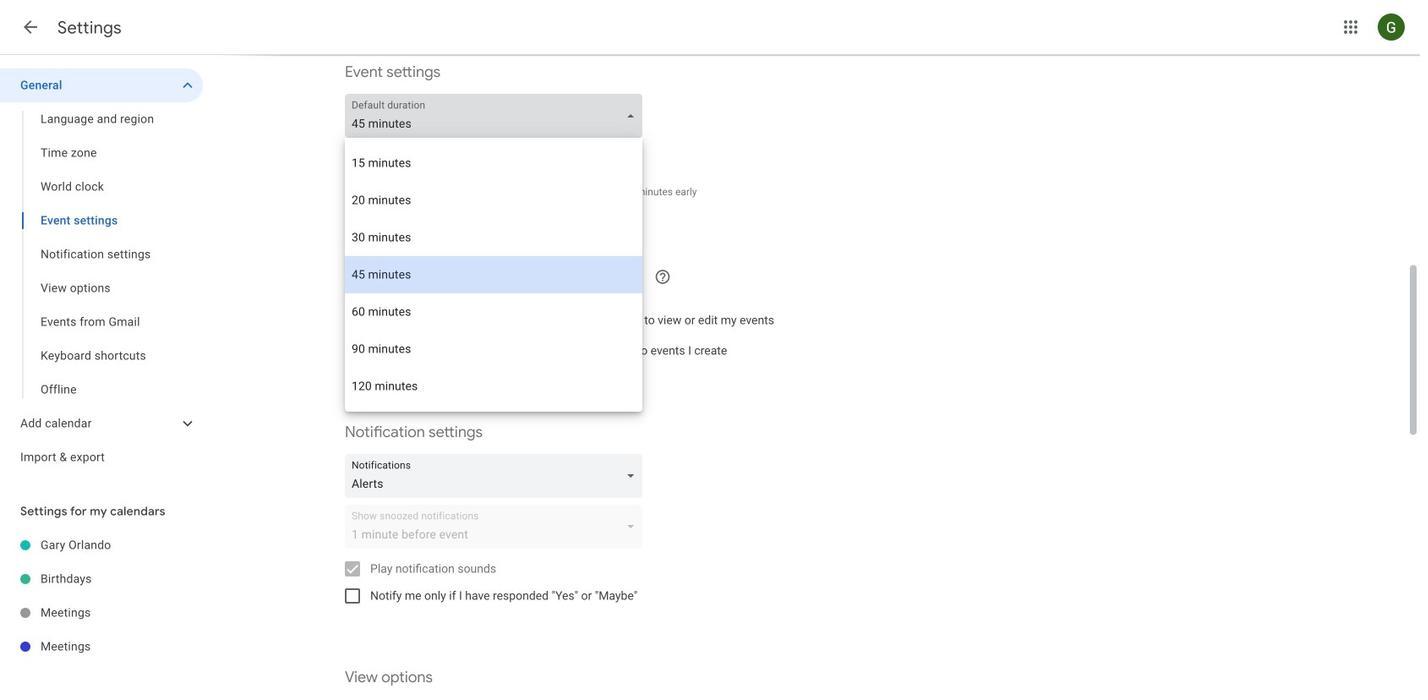 Task type: locate. For each thing, give the bounding box(es) containing it.
group
[[0, 102, 203, 407]]

20 minutes option
[[345, 182, 643, 219]]

meetings tree item
[[0, 596, 203, 630], [0, 630, 203, 664]]

2 meetings tree item from the top
[[0, 630, 203, 664]]

120 minutes option
[[345, 368, 643, 405]]

default duration list box
[[345, 138, 643, 412]]

meetings tree item down gary orlando tree item
[[0, 596, 203, 630]]

tree
[[0, 69, 203, 474], [0, 529, 203, 664]]

None field
[[345, 94, 650, 138], [345, 454, 650, 498], [345, 94, 650, 138], [345, 454, 650, 498]]

meetings tree item down birthdays tree item
[[0, 630, 203, 664]]

heading
[[58, 17, 122, 38]]

1 vertical spatial tree
[[0, 529, 203, 664]]

0 vertical spatial tree
[[0, 69, 203, 474]]

45 minutes option
[[345, 256, 643, 293]]

birthdays tree item
[[0, 562, 203, 596]]

15 minutes option
[[345, 145, 643, 182]]



Task type: describe. For each thing, give the bounding box(es) containing it.
1 meetings tree item from the top
[[0, 596, 203, 630]]

60 minutes option
[[345, 293, 643, 331]]

1 tree from the top
[[0, 69, 203, 474]]

go back image
[[20, 17, 41, 37]]

gary orlando tree item
[[0, 529, 203, 562]]

30 minutes option
[[345, 219, 643, 256]]

2 tree from the top
[[0, 529, 203, 664]]

90 minutes option
[[345, 331, 643, 368]]

general tree item
[[0, 69, 203, 102]]



Task type: vqa. For each thing, say whether or not it's contained in the screenshot.
middle the
no



